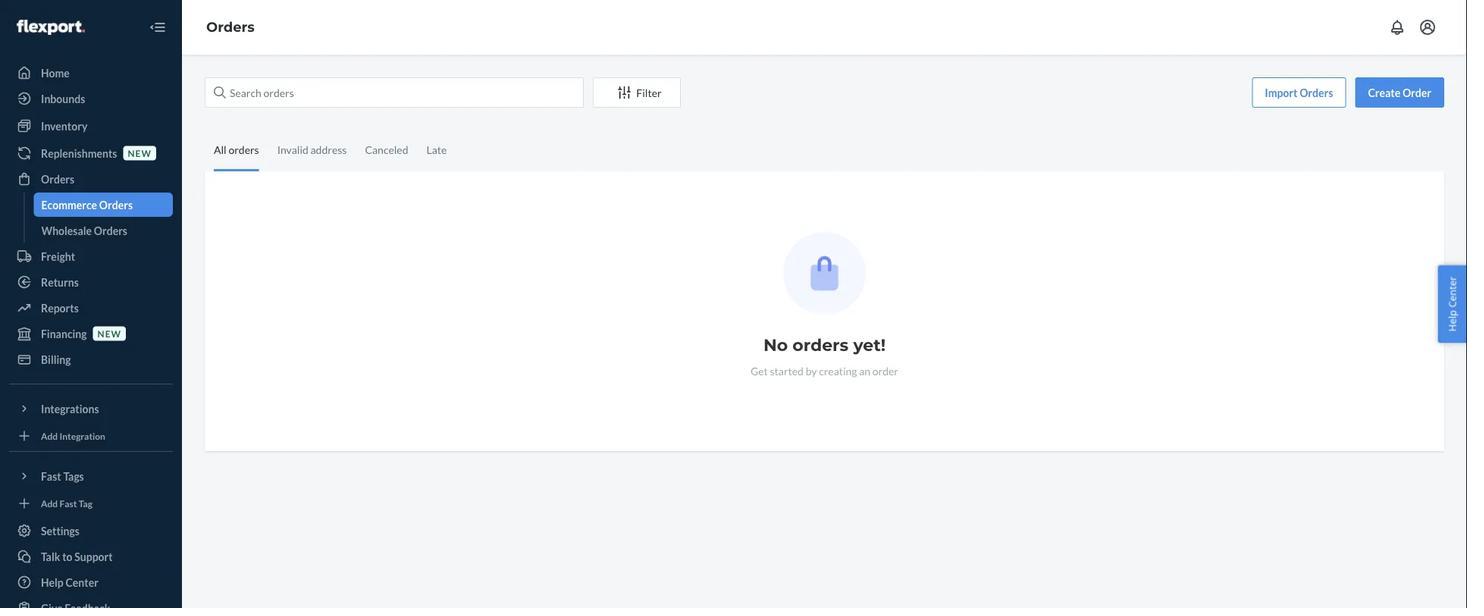 Task type: locate. For each thing, give the bounding box(es) containing it.
home link
[[9, 61, 173, 85]]

search image
[[214, 86, 226, 99]]

wholesale
[[41, 224, 92, 237]]

get started by creating an order
[[751, 364, 899, 377]]

center
[[1446, 277, 1459, 308], [66, 576, 99, 589]]

0 horizontal spatial new
[[98, 328, 121, 339]]

add fast tag link
[[9, 494, 173, 513]]

help center inside button
[[1446, 277, 1459, 332]]

add
[[41, 430, 58, 441], [41, 498, 58, 509]]

address
[[311, 143, 347, 156]]

import orders button
[[1252, 77, 1346, 108]]

wholesale orders link
[[34, 218, 173, 243]]

2 add from the top
[[41, 498, 58, 509]]

inbounds link
[[9, 86, 173, 111]]

1 add from the top
[[41, 430, 58, 441]]

orders
[[229, 143, 259, 156], [793, 335, 849, 355]]

fast tags
[[41, 470, 84, 483]]

talk to support
[[41, 550, 113, 563]]

yet!
[[853, 335, 886, 355]]

add up "settings"
[[41, 498, 58, 509]]

orders link
[[206, 19, 255, 35], [9, 167, 173, 191]]

ecommerce orders link
[[34, 193, 173, 217]]

1 horizontal spatial center
[[1446, 277, 1459, 308]]

talk
[[41, 550, 60, 563]]

0 horizontal spatial help center
[[41, 576, 99, 589]]

canceled
[[365, 143, 408, 156]]

orders
[[206, 19, 255, 35], [1300, 86, 1333, 99], [41, 173, 74, 185], [99, 198, 133, 211], [94, 224, 127, 237]]

orders for ecommerce orders
[[99, 198, 133, 211]]

ecommerce
[[41, 198, 97, 211]]

fast left tags
[[41, 470, 61, 483]]

0 vertical spatial help
[[1446, 310, 1459, 332]]

orders inside button
[[1300, 86, 1333, 99]]

add left "integration"
[[41, 430, 58, 441]]

late
[[427, 143, 447, 156]]

orders link up search 'icon'
[[206, 19, 255, 35]]

0 horizontal spatial orders link
[[9, 167, 173, 191]]

0 horizontal spatial center
[[66, 576, 99, 589]]

empty list image
[[783, 232, 866, 315]]

help center inside "link"
[[41, 576, 99, 589]]

fast left tag
[[60, 498, 77, 509]]

inbounds
[[41, 92, 85, 105]]

import orders
[[1265, 86, 1333, 99]]

0 vertical spatial new
[[128, 147, 152, 158]]

invalid address
[[277, 143, 347, 156]]

0 vertical spatial add
[[41, 430, 58, 441]]

orders link up ecommerce orders on the top left of page
[[9, 167, 173, 191]]

1 vertical spatial add
[[41, 498, 58, 509]]

orders for wholesale orders
[[94, 224, 127, 237]]

new
[[128, 147, 152, 158], [98, 328, 121, 339]]

filter
[[636, 86, 662, 99]]

wholesale orders
[[41, 224, 127, 237]]

replenishments
[[41, 147, 117, 160]]

1 horizontal spatial orders link
[[206, 19, 255, 35]]

1 horizontal spatial orders
[[793, 335, 849, 355]]

help center
[[1446, 277, 1459, 332], [41, 576, 99, 589]]

1 vertical spatial orders link
[[9, 167, 173, 191]]

orders right import
[[1300, 86, 1333, 99]]

support
[[74, 550, 113, 563]]

all
[[214, 143, 227, 156]]

returns link
[[9, 270, 173, 294]]

an
[[859, 364, 871, 377]]

create order
[[1368, 86, 1432, 99]]

integrations
[[41, 402, 99, 415]]

1 vertical spatial help center
[[41, 576, 99, 589]]

orders down ecommerce orders link
[[94, 224, 127, 237]]

create order link
[[1355, 77, 1445, 108]]

1 vertical spatial orders
[[793, 335, 849, 355]]

1 vertical spatial center
[[66, 576, 99, 589]]

0 horizontal spatial orders
[[229, 143, 259, 156]]

reports link
[[9, 296, 173, 320]]

0 vertical spatial fast
[[41, 470, 61, 483]]

creating
[[819, 364, 857, 377]]

orders up get started by creating an order
[[793, 335, 849, 355]]

orders right all
[[229, 143, 259, 156]]

1 horizontal spatial help center
[[1446, 277, 1459, 332]]

0 vertical spatial center
[[1446, 277, 1459, 308]]

freight
[[41, 250, 75, 263]]

order
[[1403, 86, 1432, 99]]

0 vertical spatial orders
[[229, 143, 259, 156]]

1 vertical spatial help
[[41, 576, 64, 589]]

help
[[1446, 310, 1459, 332], [41, 576, 64, 589]]

1 vertical spatial new
[[98, 328, 121, 339]]

orders up the wholesale orders link
[[99, 198, 133, 211]]

0 vertical spatial orders link
[[206, 19, 255, 35]]

new for financing
[[98, 328, 121, 339]]

add integration link
[[9, 427, 173, 445]]

add integration
[[41, 430, 105, 441]]

fast
[[41, 470, 61, 483], [60, 498, 77, 509]]

integration
[[60, 430, 105, 441]]

settings link
[[9, 519, 173, 543]]

get
[[751, 364, 768, 377]]

new down inventory link
[[128, 147, 152, 158]]

1 horizontal spatial new
[[128, 147, 152, 158]]

new down reports link
[[98, 328, 121, 339]]

orders for no
[[793, 335, 849, 355]]

no
[[764, 335, 788, 355]]

0 vertical spatial help center
[[1446, 277, 1459, 332]]

1 horizontal spatial help
[[1446, 310, 1459, 332]]

orders up ecommerce on the left top of page
[[41, 173, 74, 185]]

flexport logo image
[[17, 20, 85, 35]]

0 horizontal spatial help
[[41, 576, 64, 589]]

add for add integration
[[41, 430, 58, 441]]

returns
[[41, 276, 79, 289]]



Task type: vqa. For each thing, say whether or not it's contained in the screenshot.
the filter
yes



Task type: describe. For each thing, give the bounding box(es) containing it.
orders up search 'icon'
[[206, 19, 255, 35]]

orders for import orders
[[1300, 86, 1333, 99]]

ecommerce orders
[[41, 198, 133, 211]]

talk to support button
[[9, 544, 173, 569]]

fast inside dropdown button
[[41, 470, 61, 483]]

create
[[1368, 86, 1401, 99]]

open notifications image
[[1388, 18, 1407, 36]]

help center button
[[1438, 265, 1467, 343]]

center inside "link"
[[66, 576, 99, 589]]

help inside button
[[1446, 310, 1459, 332]]

close navigation image
[[149, 18, 167, 36]]

inventory
[[41, 119, 87, 132]]

Search orders text field
[[205, 77, 584, 108]]

by
[[806, 364, 817, 377]]

tags
[[63, 470, 84, 483]]

invalid
[[277, 143, 308, 156]]

import
[[1265, 86, 1298, 99]]

reports
[[41, 301, 79, 314]]

fast tags button
[[9, 464, 173, 488]]

integrations button
[[9, 397, 173, 421]]

started
[[770, 364, 804, 377]]

help center link
[[9, 570, 173, 595]]

center inside button
[[1446, 277, 1459, 308]]

order
[[873, 364, 899, 377]]

settings
[[41, 524, 80, 537]]

all orders
[[214, 143, 259, 156]]

new for replenishments
[[128, 147, 152, 158]]

to
[[62, 550, 72, 563]]

orders for all
[[229, 143, 259, 156]]

freight link
[[9, 244, 173, 268]]

open account menu image
[[1419, 18, 1437, 36]]

add for add fast tag
[[41, 498, 58, 509]]

filter button
[[593, 77, 681, 108]]

home
[[41, 66, 70, 79]]

inventory link
[[9, 114, 173, 138]]

add fast tag
[[41, 498, 92, 509]]

1 vertical spatial fast
[[60, 498, 77, 509]]

no orders yet!
[[764, 335, 886, 355]]

financing
[[41, 327, 87, 340]]

tag
[[79, 498, 92, 509]]

help inside "link"
[[41, 576, 64, 589]]

billing
[[41, 353, 71, 366]]

billing link
[[9, 347, 173, 372]]



